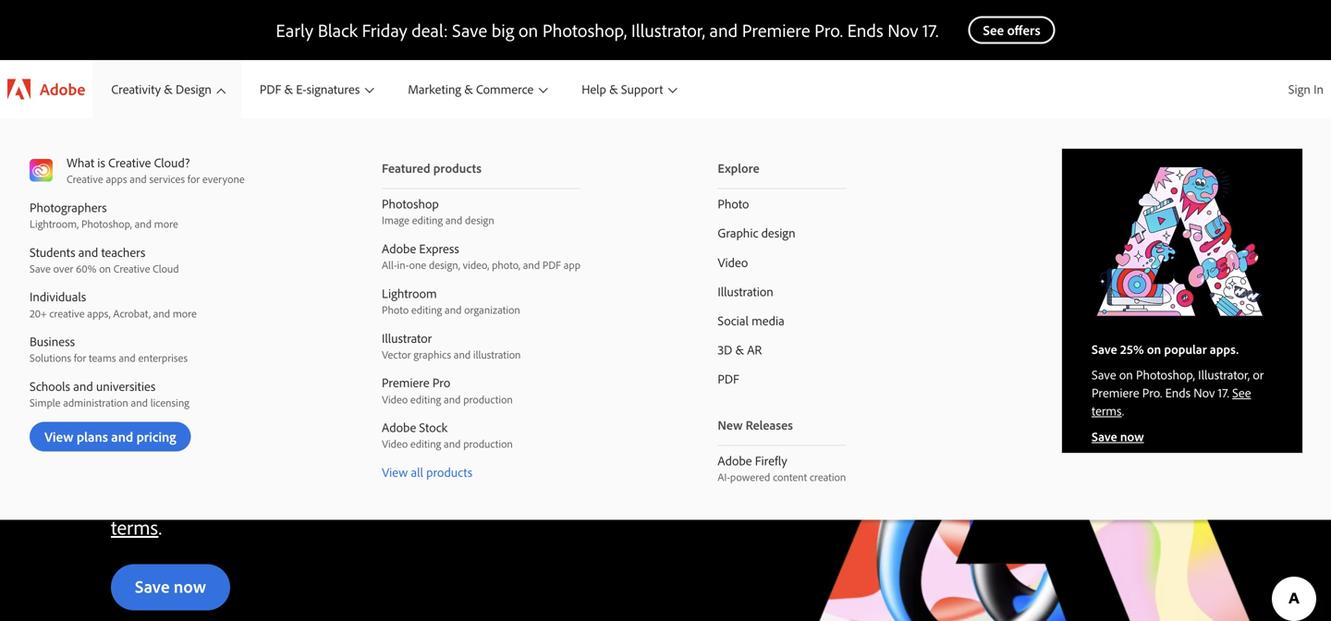 Task type: describe. For each thing, give the bounding box(es) containing it.
lightroom
[[382, 285, 437, 301]]

students
[[30, 244, 75, 260]]

what is creative cloud? creative apps and services for everyone
[[67, 154, 245, 186]]

business
[[30, 333, 75, 350]]

and inside illustrator vector graphics and illustration
[[454, 348, 471, 361]]

premiere inside buy photoshop, illustrator, or premiere pro, and save for the first six months.
[[353, 453, 428, 479]]

pdf for pdf & e-signatures
[[260, 81, 281, 97]]

or inside buy photoshop, illustrator, or premiere pro, and save for the first six months.
[[331, 453, 348, 479]]

video link
[[688, 248, 876, 277]]

or inside save on photoshop, illustrator, or premiere pro. ends nov 17.
[[1253, 367, 1264, 383]]

save
[[504, 453, 541, 479]]

featured products heading
[[382, 148, 581, 189]]

social media
[[718, 313, 785, 329]]

graphics
[[414, 348, 451, 361]]

premiere inside premiere pro video editing and production
[[382, 375, 430, 391]]

buy photoshop, illustrator, or premiere pro, and save for the first six months.
[[111, 453, 568, 510]]

early black friday deal: save big on photoshop, illustrator, and premiere pro. ends nov 17.
[[276, 18, 939, 42]]

schools
[[30, 378, 70, 394]]

photoshop, up help
[[543, 18, 627, 42]]

3d
[[718, 342, 733, 358]]

view plans and pricing link
[[30, 422, 191, 452]]

new releases
[[718, 417, 793, 433]]

photographers
[[30, 199, 107, 215]]

& for marketing
[[464, 81, 473, 97]]

illustrator
[[382, 330, 432, 346]]

organization
[[464, 303, 520, 317]]

see terms for photoshop,
[[1092, 385, 1252, 419]]

creativity & design
[[111, 81, 212, 97]]

pdf link
[[688, 365, 876, 394]]

apps.
[[1210, 341, 1239, 357]]

pro,
[[432, 453, 464, 479]]

enterprises
[[138, 351, 188, 365]]

1 horizontal spatial save now link
[[1092, 428, 1145, 445]]

new
[[718, 417, 743, 433]]

1 vertical spatial products
[[426, 464, 473, 480]]

all
[[411, 464, 423, 480]]

early black friday deal. get 25% off. image
[[111, 253, 328, 312]]

photoshop, inside save on photoshop, illustrator, or premiere pro. ends nov 17.
[[1137, 367, 1196, 383]]

see terms link for illustrator,
[[111, 484, 568, 540]]

is
[[97, 154, 105, 171]]

buy
[[111, 453, 142, 479]]

app
[[564, 258, 581, 272]]

see terms link for photoshop,
[[1092, 385, 1252, 419]]

more inside photographers lightroom, photoshop, and more
[[154, 217, 178, 231]]

graphic design
[[718, 225, 796, 241]]

more inside individuals 20+ creative apps, acrobat, and more
[[173, 306, 197, 320]]

cloud?
[[154, 154, 190, 171]]

photoshop, inside photographers lightroom, photoshop, and more
[[81, 217, 132, 231]]

and inside photographers lightroom, photoshop, and more
[[135, 217, 152, 231]]

social media link
[[688, 306, 876, 335]]

terms for buy photoshop, illustrator, or premiere pro, and save for the first six months.
[[111, 514, 159, 540]]

what
[[67, 154, 94, 171]]

get
[[111, 385, 171, 436]]

illustration link
[[688, 277, 876, 306]]

all-
[[382, 258, 397, 272]]

view plans and pricing
[[44, 428, 176, 446]]

teachers
[[101, 244, 145, 260]]

pdf & e-signatures
[[260, 81, 360, 97]]

social
[[718, 313, 749, 329]]

and inside lightroom photo editing and organization
[[445, 303, 462, 317]]

adobe express all-in-one design, video, photo, and pdf app
[[382, 240, 581, 272]]

photoshop
[[382, 196, 439, 212]]

stock
[[419, 419, 448, 436]]

pro
[[433, 375, 451, 391]]

deal:
[[412, 18, 448, 42]]

on inside save on photoshop, illustrator, or premiere pro. ends nov 17.
[[1120, 367, 1134, 383]]

see terms for illustrator,
[[111, 484, 568, 540]]

express
[[419, 240, 459, 257]]

black for save
[[318, 18, 358, 42]]

0 vertical spatial illustrator,
[[632, 18, 705, 42]]

creativity
[[111, 81, 161, 97]]

friday for deal:
[[362, 18, 407, 42]]

marketing & commerce button
[[390, 60, 563, 118]]

and inside photoshop image editing and design
[[446, 213, 463, 227]]

0 horizontal spatial 17.
[[923, 18, 939, 42]]

help & support
[[582, 81, 663, 97]]

now inside main element
[[1121, 428, 1145, 445]]

for for buy photoshop, illustrator, or premiere pro, and save for the first six months.
[[546, 453, 568, 479]]

administration
[[63, 396, 128, 410]]

pricing
[[136, 428, 176, 446]]

signatures
[[307, 81, 360, 97]]

explore
[[718, 160, 760, 176]]

and inside students and teachers save over 60% on creative cloud
[[78, 244, 98, 260]]

design
[[176, 81, 212, 97]]

plans
[[77, 428, 108, 446]]

& for creativity
[[164, 81, 173, 97]]

ends inside save on photoshop, illustrator, or premiere pro. ends nov 17.
[[1166, 385, 1191, 401]]

save up save on photoshop, illustrator, or premiere pro. ends nov 17.
[[1092, 341, 1118, 357]]

illustrator, inside save on photoshop, illustrator, or premiere pro. ends nov 17.
[[1199, 367, 1250, 383]]

20+
[[30, 306, 47, 320]]

products inside heading
[[434, 160, 482, 176]]

deal.
[[424, 334, 506, 385]]

for for what is creative cloud? creative apps and services for everyone
[[188, 172, 200, 186]]

on left popular
[[1148, 341, 1162, 357]]

save left big
[[452, 18, 488, 42]]

over
[[53, 262, 73, 275]]

photoshop image editing and design
[[382, 196, 495, 227]]

adobe firefly ai-powered content creation
[[718, 453, 846, 484]]

early black friday deal. get 25% off.
[[111, 334, 506, 436]]

view all products
[[382, 464, 473, 480]]

and inside buy photoshop, illustrator, or premiere pro, and save for the first six months.
[[468, 453, 500, 479]]

1 horizontal spatial design
[[762, 225, 796, 241]]

vector
[[382, 348, 411, 361]]

see for buy photoshop, illustrator, or premiere pro, and save for the first six months.
[[538, 484, 568, 510]]

see offers link
[[969, 16, 1056, 44]]

see for save on photoshop, illustrator, or premiere pro. ends nov 17.
[[1233, 385, 1252, 401]]

image
[[382, 213, 410, 227]]

marketing & commerce
[[408, 81, 534, 97]]

early for early black friday deal: save big on photoshop, illustrator, and premiere pro. ends nov 17.
[[276, 18, 314, 42]]

creative
[[49, 306, 85, 320]]

1 vertical spatial save now link
[[111, 565, 230, 611]]

and inside adobe stock video editing and production
[[444, 437, 461, 451]]

3d & ar link
[[688, 335, 876, 365]]

marketing
[[408, 81, 461, 97]]

0 horizontal spatial ends
[[848, 18, 884, 42]]

on right big
[[519, 18, 538, 42]]

premiere pro video editing and production
[[382, 375, 513, 406]]

editing inside adobe stock video editing and production
[[411, 437, 441, 451]]

black for get
[[208, 334, 300, 385]]

six
[[178, 484, 199, 510]]

ai-
[[718, 470, 731, 484]]

schools and universities simple administration and licensing
[[30, 378, 190, 410]]

services
[[149, 172, 185, 186]]

first
[[142, 484, 173, 510]]

media
[[752, 313, 785, 329]]

1 vertical spatial save now
[[135, 576, 206, 598]]

photo,
[[492, 258, 521, 272]]

adobe for adobe stock video editing and production
[[382, 419, 416, 436]]



Task type: locate. For each thing, give the bounding box(es) containing it.
premiere
[[742, 18, 811, 42], [382, 375, 430, 391], [1092, 385, 1140, 401], [353, 453, 428, 479]]

0 horizontal spatial save now link
[[111, 565, 230, 611]]

save now link down first on the bottom left
[[111, 565, 230, 611]]

graphic design link
[[688, 218, 876, 248]]

individuals 20+ creative apps, acrobat, and more
[[30, 289, 197, 320]]

save now link
[[1092, 428, 1145, 445], [111, 565, 230, 611]]

save on photoshop, illustrator, or premiere pro. ends nov 17.
[[1092, 367, 1264, 401]]

black down early black friday deal. get 25% off. image
[[208, 334, 300, 385]]

1 horizontal spatial or
[[1253, 367, 1264, 383]]

photoshop, inside buy photoshop, illustrator, or premiere pro, and save for the first six months.
[[147, 453, 240, 479]]

friday down lightroom
[[309, 334, 415, 385]]

featured products
[[382, 160, 482, 176]]

and inside what is creative cloud? creative apps and services for everyone
[[130, 172, 147, 186]]

1 production from the top
[[464, 392, 513, 406]]

1 vertical spatial illustrator,
[[1199, 367, 1250, 383]]

save down 'save 25% on popular apps.'
[[1092, 367, 1117, 383]]

editing inside lightroom photo editing and organization
[[411, 303, 442, 317]]

1 vertical spatial black
[[208, 334, 300, 385]]

powered
[[730, 470, 771, 484]]

video up view all products
[[382, 437, 408, 451]]

1 horizontal spatial photo
[[718, 196, 749, 212]]

2 production from the top
[[464, 437, 513, 451]]

students and teachers save over 60% on creative cloud
[[30, 244, 179, 275]]

lightroom photo editing and organization
[[382, 285, 520, 317]]

for inside business solutions for teams and enterprises
[[74, 351, 86, 365]]

editing
[[412, 213, 443, 227], [411, 303, 442, 317], [411, 392, 441, 406], [411, 437, 441, 451]]

creation
[[810, 470, 846, 484]]

or
[[1253, 367, 1264, 383], [331, 453, 348, 479]]

adobe
[[40, 79, 85, 99], [382, 240, 416, 257], [382, 419, 416, 436], [718, 453, 752, 469]]

adobe left the stock
[[382, 419, 416, 436]]

video inside 'link'
[[718, 254, 748, 270]]

save inside save on photoshop, illustrator, or premiere pro. ends nov 17.
[[1092, 367, 1117, 383]]

design up adobe express all-in-one design, video, photo, and pdf app
[[465, 213, 495, 227]]

photoshop, up "teachers"
[[81, 217, 132, 231]]

1 vertical spatial now
[[174, 576, 206, 598]]

0 vertical spatial now
[[1121, 428, 1145, 445]]

featured
[[382, 160, 431, 176]]

adobe up ai- at bottom
[[718, 453, 752, 469]]

early inside early black friday deal. get 25% off.
[[111, 334, 198, 385]]

on inside students and teachers save over 60% on creative cloud
[[99, 262, 111, 275]]

0 vertical spatial see terms
[[1092, 385, 1252, 419]]

1 vertical spatial video
[[382, 392, 408, 406]]

design inside photoshop image editing and design
[[465, 213, 495, 227]]

main element
[[0, 60, 1332, 520]]

0 vertical spatial see terms link
[[1092, 385, 1252, 419]]

1 horizontal spatial .
[[1122, 403, 1125, 419]]

now down six
[[174, 576, 206, 598]]

60%
[[76, 262, 97, 275]]

1 vertical spatial pdf
[[543, 258, 561, 272]]

0 horizontal spatial illustrator,
[[245, 453, 326, 479]]

& right marketing
[[464, 81, 473, 97]]

1 vertical spatial terms
[[111, 514, 159, 540]]

save now link down save on photoshop, illustrator, or premiere pro. ends nov 17.
[[1092, 428, 1145, 445]]

& for help
[[610, 81, 618, 97]]

for left teams
[[74, 351, 86, 365]]

firefly
[[755, 453, 788, 469]]

more down cloud at the left top of page
[[173, 306, 197, 320]]

ends
[[848, 18, 884, 42], [1166, 385, 1191, 401]]

video down the 'graphic'
[[718, 254, 748, 270]]

and inside business solutions for teams and enterprises
[[119, 351, 136, 365]]

adobe inside adobe express all-in-one design, video, photo, and pdf app
[[382, 240, 416, 257]]

1 vertical spatial early
[[111, 334, 198, 385]]

pdf left app
[[543, 258, 561, 272]]

0 horizontal spatial black
[[208, 334, 300, 385]]

1 vertical spatial nov
[[1194, 385, 1216, 401]]

illustrator, down apps.
[[1199, 367, 1250, 383]]

pro. inside save on photoshop, illustrator, or premiere pro. ends nov 17.
[[1143, 385, 1163, 401]]

production for pro
[[464, 392, 513, 406]]

view all products link
[[352, 458, 610, 487]]

0 vertical spatial ends
[[848, 18, 884, 42]]

save down save on photoshop, illustrator, or premiere pro. ends nov 17.
[[1092, 428, 1118, 445]]

adobe for adobe express all-in-one design, video, photo, and pdf app
[[382, 240, 416, 257]]

. for photoshop,
[[159, 514, 162, 540]]

1 vertical spatial .
[[159, 514, 162, 540]]

pdf for pdf link
[[718, 371, 740, 387]]

creative inside students and teachers save over 60% on creative cloud
[[113, 262, 150, 275]]

2 horizontal spatial for
[[546, 453, 568, 479]]

0 horizontal spatial for
[[74, 351, 86, 365]]

editing down the photoshop
[[412, 213, 443, 227]]

0 horizontal spatial or
[[331, 453, 348, 479]]

view inside "link"
[[44, 428, 73, 446]]

1 vertical spatial creative
[[67, 172, 103, 186]]

1 vertical spatial see terms link
[[111, 484, 568, 540]]

0 horizontal spatial nov
[[888, 18, 919, 42]]

creative up apps
[[108, 154, 151, 171]]

see terms down 'save 25% on popular apps.'
[[1092, 385, 1252, 419]]

see terms down all
[[111, 484, 568, 540]]

photo
[[718, 196, 749, 212], [382, 303, 409, 317]]

2 vertical spatial for
[[546, 453, 568, 479]]

video inside premiere pro video editing and production
[[382, 392, 408, 406]]

view for view all products
[[382, 464, 408, 480]]

17. left see offers link
[[923, 18, 939, 42]]

more
[[154, 217, 178, 231], [173, 306, 197, 320]]

25% right pricing
[[181, 385, 256, 436]]

off.
[[265, 385, 319, 436]]

on down 'save 25% on popular apps.'
[[1120, 367, 1134, 383]]

on right 60%
[[99, 262, 111, 275]]

adobe inside adobe stock video editing and production
[[382, 419, 416, 436]]

editing down pro
[[411, 392, 441, 406]]

17. down apps.
[[1219, 385, 1230, 401]]

support
[[621, 81, 663, 97]]

1 horizontal spatial early
[[276, 18, 314, 42]]

pdf down 3d
[[718, 371, 740, 387]]

& inside "dropdown button"
[[610, 81, 618, 97]]

help
[[582, 81, 607, 97]]

0 vertical spatial early
[[276, 18, 314, 42]]

photo inside lightroom photo editing and organization
[[382, 303, 409, 317]]

the
[[111, 484, 138, 510]]

0 vertical spatial or
[[1253, 367, 1264, 383]]

see left offers
[[983, 21, 1004, 39]]

photo up the 'graphic'
[[718, 196, 749, 212]]

now
[[1121, 428, 1145, 445], [174, 576, 206, 598]]

illustration
[[473, 348, 521, 361]]

see terms inside main element
[[1092, 385, 1252, 419]]

0 vertical spatial nov
[[888, 18, 919, 42]]

illustration
[[718, 283, 774, 300]]

& right 3d
[[736, 342, 744, 358]]

1 vertical spatial production
[[464, 437, 513, 451]]

pdf
[[260, 81, 281, 97], [543, 258, 561, 272], [718, 371, 740, 387]]

and inside adobe express all-in-one design, video, photo, and pdf app
[[523, 258, 540, 272]]

1 horizontal spatial see terms link
[[1092, 385, 1252, 419]]

0 vertical spatial more
[[154, 217, 178, 231]]

early
[[276, 18, 314, 42], [111, 334, 198, 385]]

1 horizontal spatial nov
[[1194, 385, 1216, 401]]

and inside individuals 20+ creative apps, acrobat, and more
[[153, 306, 170, 320]]

graphic
[[718, 225, 759, 241]]

and
[[710, 18, 738, 42], [130, 172, 147, 186], [446, 213, 463, 227], [135, 217, 152, 231], [78, 244, 98, 260], [523, 258, 540, 272], [445, 303, 462, 317], [153, 306, 170, 320], [454, 348, 471, 361], [119, 351, 136, 365], [73, 378, 93, 394], [444, 392, 461, 406], [131, 396, 148, 410], [111, 428, 133, 446], [444, 437, 461, 451], [468, 453, 500, 479]]

& for 3d
[[736, 342, 744, 358]]

0 vertical spatial photo
[[718, 196, 749, 212]]

1 vertical spatial view
[[382, 464, 408, 480]]

0 vertical spatial pro.
[[815, 18, 843, 42]]

25% left popular
[[1121, 341, 1145, 357]]

premiere inside save on photoshop, illustrator, or premiere pro. ends nov 17.
[[1092, 385, 1140, 401]]

2 horizontal spatial see
[[1233, 385, 1252, 401]]

adobe right adobe, inc. image
[[40, 79, 85, 99]]

releases
[[746, 417, 793, 433]]

0 vertical spatial see
[[983, 21, 1004, 39]]

commerce
[[476, 81, 534, 97]]

video inside adobe stock video editing and production
[[382, 437, 408, 451]]

0 vertical spatial video
[[718, 254, 748, 270]]

0 horizontal spatial save now
[[135, 576, 206, 598]]

acrobat,
[[113, 306, 151, 320]]

products up photoshop image editing and design
[[434, 160, 482, 176]]

products
[[434, 160, 482, 176], [426, 464, 473, 480]]

explore heading
[[718, 148, 846, 189]]

photo down lightroom
[[382, 303, 409, 317]]

see down apps.
[[1233, 385, 1252, 401]]

0 vertical spatial terms
[[1092, 403, 1122, 419]]

individuals
[[30, 289, 86, 305]]

1 horizontal spatial illustrator,
[[632, 18, 705, 42]]

save now down save on photoshop, illustrator, or premiere pro. ends nov 17.
[[1092, 428, 1145, 445]]

illustrator, down off.
[[245, 453, 326, 479]]

for right save
[[546, 453, 568, 479]]

more up cloud at the left top of page
[[154, 217, 178, 231]]

0 horizontal spatial see terms
[[111, 484, 568, 540]]

production up view all products link
[[464, 437, 513, 451]]

see inside see offers link
[[983, 21, 1004, 39]]

illustrator, inside buy photoshop, illustrator, or premiere pro, and save for the first six months.
[[245, 453, 326, 479]]

1 horizontal spatial terms
[[1092, 403, 1122, 419]]

editing inside premiere pro video editing and production
[[411, 392, 441, 406]]

2 vertical spatial creative
[[113, 262, 150, 275]]

25% inside main element
[[1121, 341, 1145, 357]]

0 horizontal spatial design
[[465, 213, 495, 227]]

& inside "popup button"
[[164, 81, 173, 97]]

early up licensing on the bottom
[[111, 334, 198, 385]]

terms inside main element
[[1092, 403, 1122, 419]]

save now down first on the bottom left
[[135, 576, 206, 598]]

& for pdf
[[284, 81, 293, 97]]

black inside early black friday deal. get 25% off.
[[208, 334, 300, 385]]

now down save on photoshop, illustrator, or premiere pro. ends nov 17.
[[1121, 428, 1145, 445]]

black
[[318, 18, 358, 42], [208, 334, 300, 385]]

ar
[[747, 342, 762, 358]]

in
[[1314, 81, 1324, 97]]

nov inside save on photoshop, illustrator, or premiere pro. ends nov 17.
[[1194, 385, 1216, 401]]

1 horizontal spatial 17.
[[1219, 385, 1230, 401]]

adobe up in-
[[382, 240, 416, 257]]

2 vertical spatial video
[[382, 437, 408, 451]]

0 horizontal spatial terms
[[111, 514, 159, 540]]

video
[[718, 254, 748, 270], [382, 392, 408, 406], [382, 437, 408, 451]]

pdf & e-signatures button
[[241, 60, 390, 118]]

video for adobe stock
[[382, 437, 408, 451]]

2 horizontal spatial illustrator,
[[1199, 367, 1250, 383]]

1 vertical spatial see terms
[[111, 484, 568, 540]]

1 horizontal spatial pdf
[[543, 258, 561, 272]]

. down save on photoshop, illustrator, or premiere pro. ends nov 17.
[[1122, 403, 1125, 419]]

0 vertical spatial for
[[188, 172, 200, 186]]

0 vertical spatial save now
[[1092, 428, 1145, 445]]

adobe link
[[0, 60, 93, 118]]

. for on
[[1122, 403, 1125, 419]]

video,
[[463, 258, 489, 272]]

for inside buy photoshop, illustrator, or premiere pro, and save for the first six months.
[[546, 453, 568, 479]]

black up signatures
[[318, 18, 358, 42]]

& left the design
[[164, 81, 173, 97]]

save now
[[1092, 428, 1145, 445], [135, 576, 206, 598]]

1 horizontal spatial pro.
[[1143, 385, 1163, 401]]

1 horizontal spatial for
[[188, 172, 200, 186]]

17. inside save on photoshop, illustrator, or premiere pro. ends nov 17.
[[1219, 385, 1230, 401]]

simple
[[30, 396, 61, 410]]

offers
[[1008, 21, 1041, 39]]

editing inside photoshop image editing and design
[[412, 213, 443, 227]]

0 horizontal spatial early
[[111, 334, 198, 385]]

1 vertical spatial for
[[74, 351, 86, 365]]

adobe for adobe
[[40, 79, 85, 99]]

for inside what is creative cloud? creative apps and services for everyone
[[188, 172, 200, 186]]

see inside main element
[[1233, 385, 1252, 401]]

1 vertical spatial or
[[331, 453, 348, 479]]

editing down lightroom
[[411, 303, 442, 317]]

design down photo link
[[762, 225, 796, 241]]

save down first on the bottom left
[[135, 576, 170, 598]]

friday inside early black friday deal. get 25% off.
[[309, 334, 415, 385]]

production
[[464, 392, 513, 406], [464, 437, 513, 451]]

1 horizontal spatial 25%
[[1121, 341, 1145, 357]]

1 horizontal spatial see terms
[[1092, 385, 1252, 419]]

apps
[[106, 172, 127, 186]]

terms down save on photoshop, illustrator, or premiere pro. ends nov 17.
[[1092, 403, 1122, 419]]

2 vertical spatial illustrator,
[[245, 453, 326, 479]]

see terms link down 'save 25% on popular apps.'
[[1092, 385, 1252, 419]]

1 vertical spatial see
[[1233, 385, 1252, 401]]

1 vertical spatial 17.
[[1219, 385, 1230, 401]]

licensing
[[150, 396, 190, 410]]

illustrator, up support
[[632, 18, 705, 42]]

0 vertical spatial save now link
[[1092, 428, 1145, 445]]

& left e-
[[284, 81, 293, 97]]

0 horizontal spatial pro.
[[815, 18, 843, 42]]

content
[[773, 470, 807, 484]]

adobe inside adobe firefly ai-powered content creation
[[718, 453, 752, 469]]

popular
[[1165, 341, 1207, 357]]

video down vector
[[382, 392, 408, 406]]

sign in
[[1289, 81, 1324, 97]]

products right all
[[426, 464, 473, 480]]

view left all
[[382, 464, 408, 480]]

terms down the
[[111, 514, 159, 540]]

0 vertical spatial friday
[[362, 18, 407, 42]]

save inside students and teachers save over 60% on creative cloud
[[30, 262, 51, 275]]

photoshop, down 'save 25% on popular apps.'
[[1137, 367, 1196, 383]]

view for view plans and pricing
[[44, 428, 73, 446]]

business solutions for teams and enterprises
[[30, 333, 188, 365]]

0 horizontal spatial view
[[44, 428, 73, 446]]

production for stock
[[464, 437, 513, 451]]

0 vertical spatial products
[[434, 160, 482, 176]]

0 horizontal spatial now
[[174, 576, 206, 598]]

1 vertical spatial friday
[[309, 334, 415, 385]]

early for early black friday deal. get 25% off.
[[111, 334, 198, 385]]

see terms
[[1092, 385, 1252, 419], [111, 484, 568, 540]]

0 vertical spatial creative
[[108, 154, 151, 171]]

production inside adobe stock video editing and production
[[464, 437, 513, 451]]

pdf inside dropdown button
[[260, 81, 281, 97]]

video for premiere pro
[[382, 392, 408, 406]]

0 vertical spatial 25%
[[1121, 341, 1145, 357]]

2 vertical spatial see
[[538, 484, 568, 510]]

& inside popup button
[[464, 81, 473, 97]]

& inside dropdown button
[[284, 81, 293, 97]]

0 horizontal spatial photo
[[382, 303, 409, 317]]

0 vertical spatial .
[[1122, 403, 1125, 419]]

1 horizontal spatial black
[[318, 18, 358, 42]]

production down illustration
[[464, 392, 513, 406]]

one
[[409, 258, 427, 272]]

1 vertical spatial more
[[173, 306, 197, 320]]

photoshop, up six
[[147, 453, 240, 479]]

photographers lightroom, photoshop, and more
[[30, 199, 178, 231]]

and inside view plans and pricing "link"
[[111, 428, 133, 446]]

early up e-
[[276, 18, 314, 42]]

1 vertical spatial ends
[[1166, 385, 1191, 401]]

adobe for adobe firefly ai-powered content creation
[[718, 453, 752, 469]]

sign in button
[[1282, 67, 1332, 112]]

see down save
[[538, 484, 568, 510]]

. inside main element
[[1122, 403, 1125, 419]]

friday for deal.
[[309, 334, 415, 385]]

creative down "teachers"
[[113, 262, 150, 275]]

friday left deal: on the top of page
[[362, 18, 407, 42]]

adobe, inc. image
[[7, 79, 31, 99]]

0 horizontal spatial see
[[538, 484, 568, 510]]

1 horizontal spatial see
[[983, 21, 1004, 39]]

save now inside main element
[[1092, 428, 1145, 445]]

pdf inside adobe express all-in-one design, video, photo, and pdf app
[[543, 258, 561, 272]]

1 vertical spatial photo
[[382, 303, 409, 317]]

apps,
[[87, 306, 111, 320]]

editing down the stock
[[411, 437, 441, 451]]

1 horizontal spatial view
[[382, 464, 408, 480]]

. down first on the bottom left
[[159, 514, 162, 540]]

0 horizontal spatial see terms link
[[111, 484, 568, 540]]

pdf left e-
[[260, 81, 281, 97]]

25% inside early black friday deal. get 25% off.
[[181, 385, 256, 436]]

see terms link down all
[[111, 484, 568, 540]]

0 vertical spatial production
[[464, 392, 513, 406]]

creative down "what"
[[67, 172, 103, 186]]

0 horizontal spatial 25%
[[181, 385, 256, 436]]

terms for save on photoshop, illustrator, or premiere pro. ends nov 17.
[[1092, 403, 1122, 419]]

and inside premiere pro video editing and production
[[444, 392, 461, 406]]

0 horizontal spatial .
[[159, 514, 162, 540]]

e-
[[296, 81, 307, 97]]

new releases heading
[[718, 405, 846, 446]]

see
[[983, 21, 1004, 39], [1233, 385, 1252, 401], [538, 484, 568, 510]]

2 horizontal spatial pdf
[[718, 371, 740, 387]]

& right help
[[610, 81, 618, 97]]

0 vertical spatial pdf
[[260, 81, 281, 97]]

production inside premiere pro video editing and production
[[464, 392, 513, 406]]

view left plans
[[44, 428, 73, 446]]

design
[[465, 213, 495, 227], [762, 225, 796, 241]]

everyone
[[202, 172, 245, 186]]

1 horizontal spatial now
[[1121, 428, 1145, 445]]

save 25% on popular apps.
[[1092, 341, 1239, 357]]

save down students
[[30, 262, 51, 275]]

1 vertical spatial pro.
[[1143, 385, 1163, 401]]

0 horizontal spatial pdf
[[260, 81, 281, 97]]

for right services
[[188, 172, 200, 186]]



Task type: vqa. For each thing, say whether or not it's contained in the screenshot.
more
yes



